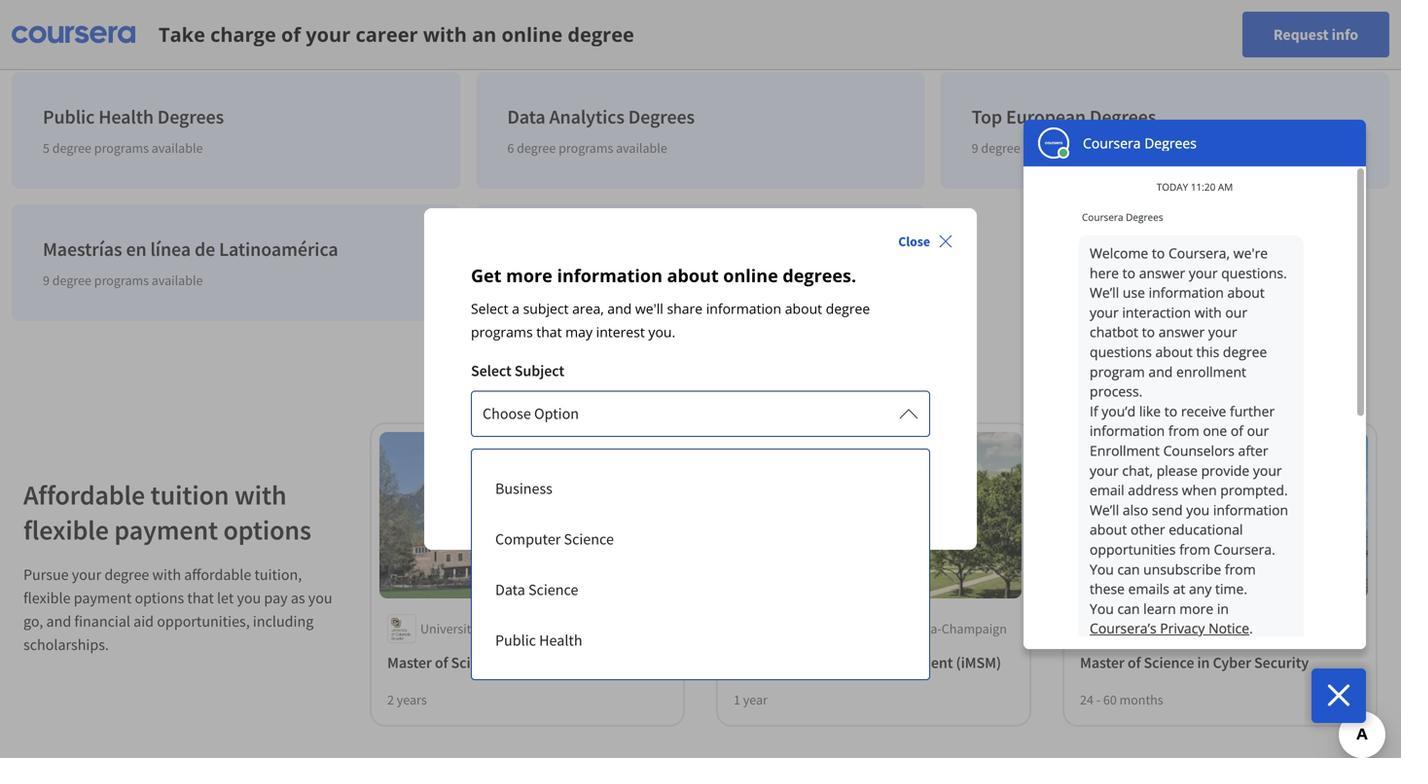 Task type: locate. For each thing, give the bounding box(es) containing it.
0 vertical spatial select
[[471, 299, 509, 318]]

1 vertical spatial health
[[539, 631, 583, 650]]

0 horizontal spatial public
[[43, 105, 95, 129]]

2 university from the left
[[767, 620, 824, 638]]

select for select subject
[[471, 361, 512, 381]]

master up years
[[387, 653, 432, 673]]

payment inside pursue your degree with affordable tuition, flexible payment options that let you pay as you go, and financial aid opportunities, including scholarships.
[[74, 588, 132, 608]]

in down university of colorado boulder
[[505, 653, 517, 673]]

2 in from the left
[[851, 653, 864, 673]]

maestrías en línea de latinoamérica
[[43, 237, 338, 261]]

1 vertical spatial 9 degree programs available
[[43, 272, 203, 289]]

public up master of science in data science link
[[495, 631, 536, 650]]

0 horizontal spatial options
[[135, 588, 184, 608]]

data science
[[495, 580, 579, 600]]

public health degrees
[[43, 105, 224, 129]]

and
[[608, 299, 632, 318], [46, 612, 71, 631]]

1 you from the left
[[237, 588, 261, 608]]

0 horizontal spatial about
[[667, 264, 719, 288]]

master up year
[[734, 653, 778, 673]]

2 you from the left
[[308, 588, 332, 608]]

in down illinois
[[851, 653, 864, 673]]

university of colorado boulder
[[421, 620, 595, 638]]

online left degrees.
[[724, 264, 778, 288]]

1 vertical spatial options
[[135, 588, 184, 608]]

1 horizontal spatial in
[[851, 653, 864, 673]]

1 vertical spatial public
[[495, 631, 536, 650]]

including
[[253, 612, 314, 631]]

select
[[471, 299, 509, 318], [471, 361, 512, 381]]

university up the "master of science in cyber security"
[[1114, 620, 1171, 638]]

0 vertical spatial data
[[507, 105, 546, 129]]

your
[[306, 21, 351, 48], [72, 565, 101, 585]]

2 horizontal spatial degrees
[[1090, 105, 1157, 129]]

degrees right european at the right top of page
[[1090, 105, 1157, 129]]

health
[[99, 105, 154, 129], [539, 631, 583, 650]]

1 vertical spatial your
[[72, 565, 101, 585]]

get more information about online degrees. dialog
[[424, 208, 977, 550]]

university left illinois
[[767, 620, 824, 638]]

get more information about online degrees.
[[471, 264, 857, 288]]

1 horizontal spatial health
[[539, 631, 583, 650]]

0 vertical spatial online
[[502, 21, 563, 48]]

degrees for top european degrees
[[1090, 105, 1157, 129]]

9 down the maestrías
[[43, 272, 50, 289]]

9
[[972, 139, 979, 157], [43, 272, 50, 289]]

science
[[564, 530, 614, 549], [529, 580, 579, 600], [451, 653, 502, 673], [554, 653, 604, 673], [798, 653, 848, 673], [1144, 653, 1195, 673]]

you right let
[[237, 588, 261, 608]]

degrees
[[157, 105, 224, 129], [629, 105, 695, 129], [1090, 105, 1157, 129]]

0 vertical spatial public
[[43, 105, 95, 129]]

0 horizontal spatial master
[[387, 653, 432, 673]]

online right "an"
[[502, 21, 563, 48]]

programs
[[101, 7, 156, 24], [566, 7, 620, 24], [94, 139, 149, 157], [559, 139, 614, 157], [1023, 139, 1078, 157], [94, 272, 149, 289], [559, 272, 614, 289], [471, 323, 533, 341]]

your inside pursue your degree with affordable tuition, flexible payment options that let you pay as you go, and financial aid opportunities, including scholarships.
[[72, 565, 101, 585]]

flexible inside pursue your degree with affordable tuition, flexible payment options that let you pay as you go, and financial aid opportunities, including scholarships.
[[23, 588, 71, 608]]

that down subject
[[537, 323, 562, 341]]

60
[[1104, 691, 1117, 709]]

about up share
[[667, 264, 719, 288]]

1 vertical spatial that
[[187, 588, 214, 608]]

of for university of london
[[1174, 620, 1185, 638]]

2 master from the left
[[734, 653, 778, 673]]

0 horizontal spatial and
[[46, 612, 71, 631]]

1 horizontal spatial online
[[724, 264, 778, 288]]

1 year
[[734, 691, 768, 709]]

latinoamérica
[[219, 237, 338, 261]]

public inside list
[[43, 105, 95, 129]]

with left affordable
[[152, 565, 181, 585]]

management
[[867, 653, 953, 673]]

0 vertical spatial information
[[557, 264, 663, 288]]

choose option button
[[471, 390, 931, 437]]

1 vertical spatial flexible
[[23, 588, 71, 608]]

coursera image
[[12, 19, 135, 50]]

línea
[[150, 237, 191, 261]]

programs down a
[[471, 323, 533, 341]]

1 horizontal spatial university
[[767, 620, 824, 638]]

interest
[[596, 323, 645, 341]]

programs down 'public health degrees'
[[94, 139, 149, 157]]

degrees up 5 degree programs available
[[157, 105, 224, 129]]

master inside 'master of science in cyber security' link
[[1080, 653, 1125, 673]]

1 horizontal spatial 9
[[972, 139, 979, 157]]

university up master of science in data science
[[421, 620, 478, 638]]

degree
[[59, 7, 98, 24], [524, 7, 563, 24], [568, 21, 635, 48], [52, 139, 91, 157], [517, 139, 556, 157], [982, 139, 1021, 157], [52, 272, 91, 289], [517, 272, 556, 289], [826, 299, 870, 318], [104, 565, 149, 585]]

payment up financial
[[74, 588, 132, 608]]

1 horizontal spatial master
[[734, 653, 778, 673]]

data for data science
[[495, 580, 525, 600]]

data up university of colorado boulder
[[495, 580, 525, 600]]

0 vertical spatial about
[[667, 264, 719, 288]]

health inside select subject list box
[[539, 631, 583, 650]]

programs right 20
[[566, 7, 620, 24]]

you
[[237, 588, 261, 608], [308, 588, 332, 608]]

0 horizontal spatial 9
[[43, 272, 50, 289]]

1 vertical spatial 9
[[43, 272, 50, 289]]

with right tuition
[[235, 478, 287, 512]]

degree up aid at the bottom left of the page
[[104, 565, 149, 585]]

24 - 60 months
[[1080, 691, 1164, 709]]

master inside master of science in data science link
[[387, 653, 432, 673]]

degrees.
[[783, 264, 857, 288]]

about
[[667, 264, 719, 288], [785, 299, 823, 318]]

public inside select subject list box
[[495, 631, 536, 650]]

0 horizontal spatial with
[[152, 565, 181, 585]]

available inside 21 degree programs available link
[[158, 7, 210, 24]]

cyber
[[1213, 653, 1252, 673]]

health up master of science in data science link
[[539, 631, 583, 650]]

request info button
[[1243, 12, 1390, 57]]

with inside pursue your degree with affordable tuition, flexible payment options that let you pay as you go, and financial aid opportunities, including scholarships.
[[152, 565, 181, 585]]

0 horizontal spatial your
[[72, 565, 101, 585]]

0 vertical spatial payment
[[114, 513, 218, 547]]

years
[[397, 691, 427, 709]]

university for master of science in cyber security
[[1114, 620, 1171, 638]]

of
[[281, 21, 301, 48], [481, 620, 492, 638], [827, 620, 838, 638], [1174, 620, 1185, 638], [435, 653, 448, 673], [781, 653, 795, 673], [1128, 653, 1141, 673]]

6 degree programs available
[[507, 139, 668, 157]]

1 vertical spatial with
[[235, 478, 287, 512]]

1 horizontal spatial and
[[608, 299, 632, 318]]

programs down en
[[94, 272, 149, 289]]

2 vertical spatial with
[[152, 565, 181, 585]]

options inside pursue your degree with affordable tuition, flexible payment options that let you pay as you go, and financial aid opportunities, including scholarships.
[[135, 588, 184, 608]]

degrees right analytics
[[629, 105, 695, 129]]

0 horizontal spatial 9 degree programs available
[[43, 272, 203, 289]]

select inside select a subject area, and we'll share information about degree programs that may interest you.
[[471, 299, 509, 318]]

3 degrees from the left
[[1090, 105, 1157, 129]]

select left a
[[471, 299, 509, 318]]

about inside select a subject area, and we'll share information about degree programs that may interest you.
[[785, 299, 823, 318]]

payment
[[114, 513, 218, 547], [74, 588, 132, 608]]

of for master of science in management (imsm)
[[781, 653, 795, 673]]

request info
[[1274, 25, 1359, 44]]

in for cyber
[[1198, 653, 1210, 673]]

master
[[387, 653, 432, 673], [734, 653, 778, 673], [1080, 653, 1125, 673]]

and up scholarships. in the left bottom of the page
[[46, 612, 71, 631]]

your right pursue
[[72, 565, 101, 585]]

1 horizontal spatial about
[[785, 299, 823, 318]]

in
[[505, 653, 517, 673], [851, 653, 864, 673], [1198, 653, 1210, 673]]

available inside 20 degree programs available link
[[623, 7, 674, 24]]

24
[[1080, 691, 1094, 709]]

aid
[[134, 612, 154, 631]]

0 vertical spatial 9 degree programs available
[[972, 139, 1132, 157]]

information
[[557, 264, 663, 288], [706, 299, 782, 318]]

1 horizontal spatial public
[[495, 631, 536, 650]]

1 horizontal spatial that
[[537, 323, 562, 341]]

online inside dialog
[[724, 264, 778, 288]]

options up tuition,
[[223, 513, 311, 547]]

master up the -
[[1080, 653, 1125, 673]]

0 vertical spatial your
[[306, 21, 351, 48]]

european
[[1006, 105, 1086, 129]]

close button
[[891, 224, 962, 259]]

data up 6
[[507, 105, 546, 129]]

1 flexible from the top
[[23, 513, 109, 547]]

de
[[195, 237, 215, 261]]

degree right 20
[[524, 7, 563, 24]]

that up opportunities,
[[187, 588, 214, 608]]

data inside select subject list box
[[495, 580, 525, 600]]

data
[[507, 105, 546, 129], [495, 580, 525, 600], [520, 653, 551, 673]]

science down illinois
[[798, 653, 848, 673]]

2 flexible from the top
[[23, 588, 71, 608]]

0 vertical spatial and
[[608, 299, 632, 318]]

your left career at the top left of page
[[306, 21, 351, 48]]

0 vertical spatial health
[[99, 105, 154, 129]]

2 horizontal spatial master
[[1080, 653, 1125, 673]]

1 horizontal spatial with
[[235, 478, 287, 512]]

with left "an"
[[423, 21, 467, 48]]

and inside select a subject area, and we'll share information about degree programs that may interest you.
[[608, 299, 632, 318]]

degree inside pursue your degree with affordable tuition, flexible payment options that let you pay as you go, and financial aid opportunities, including scholarships.
[[104, 565, 149, 585]]

university
[[421, 620, 478, 638], [767, 620, 824, 638], [1114, 620, 1171, 638]]

0 vertical spatial flexible
[[23, 513, 109, 547]]

1 horizontal spatial degrees
[[629, 105, 695, 129]]

data analytics degrees
[[507, 105, 695, 129]]

degree inside 'link'
[[517, 272, 556, 289]]

choose option
[[483, 404, 579, 423]]

1 in from the left
[[505, 653, 517, 673]]

2 horizontal spatial in
[[1198, 653, 1210, 673]]

flexible down the affordable
[[23, 513, 109, 547]]

9 degree programs available
[[972, 139, 1132, 157], [43, 272, 203, 289]]

master of science in management (imsm) link
[[734, 651, 1014, 675]]

illinois
[[841, 620, 879, 638]]

top
[[972, 105, 1003, 129]]

21 degree programs available link
[[12, 0, 461, 56]]

payment down tuition
[[114, 513, 218, 547]]

info
[[1332, 25, 1359, 44]]

0 horizontal spatial degrees
[[157, 105, 224, 129]]

1 select from the top
[[471, 299, 509, 318]]

and up interest
[[608, 299, 632, 318]]

2 horizontal spatial university
[[1114, 620, 1171, 638]]

of for master of science in data science
[[435, 653, 448, 673]]

0 horizontal spatial information
[[557, 264, 663, 288]]

public health
[[495, 631, 583, 650]]

degree right 8
[[517, 272, 556, 289]]

health for public health degrees
[[99, 105, 154, 129]]

list
[[4, 0, 1398, 329]]

9 down top
[[972, 139, 979, 157]]

9 degree programs available down european at the right top of page
[[972, 139, 1132, 157]]

1 horizontal spatial options
[[223, 513, 311, 547]]

3 master from the left
[[1080, 653, 1125, 673]]

0 vertical spatial options
[[223, 513, 311, 547]]

flexible down pursue
[[23, 588, 71, 608]]

9 degree programs available for en
[[43, 272, 203, 289]]

0 horizontal spatial online
[[502, 21, 563, 48]]

we'll
[[636, 299, 664, 318]]

1 master from the left
[[387, 653, 432, 673]]

2 select from the top
[[471, 361, 512, 381]]

1 vertical spatial data
[[495, 580, 525, 600]]

get
[[471, 264, 502, 288]]

1 degrees from the left
[[157, 105, 224, 129]]

available inside 8 degree programs available 'link'
[[616, 272, 668, 289]]

0 vertical spatial with
[[423, 21, 467, 48]]

science up boulder
[[529, 580, 579, 600]]

you right as
[[308, 588, 332, 608]]

0 horizontal spatial health
[[99, 105, 154, 129]]

programs up area,
[[559, 272, 614, 289]]

0 horizontal spatial in
[[505, 653, 517, 673]]

options
[[223, 513, 311, 547], [135, 588, 184, 608]]

1 vertical spatial and
[[46, 612, 71, 631]]

2 degrees from the left
[[629, 105, 695, 129]]

1 horizontal spatial information
[[706, 299, 782, 318]]

health up 5 degree programs available
[[99, 105, 154, 129]]

information right share
[[706, 299, 782, 318]]

you.
[[649, 323, 676, 341]]

2
[[387, 691, 394, 709]]

information up area,
[[557, 264, 663, 288]]

1 horizontal spatial 9 degree programs available
[[972, 139, 1132, 157]]

1 vertical spatial about
[[785, 299, 823, 318]]

1 vertical spatial online
[[724, 264, 778, 288]]

20 degree programs available link
[[476, 0, 925, 56]]

en
[[126, 237, 147, 261]]

programs inside 'link'
[[559, 272, 614, 289]]

0 horizontal spatial university
[[421, 620, 478, 638]]

3 university from the left
[[1114, 620, 1171, 638]]

take charge of your career with an online degree
[[159, 21, 635, 48]]

champaign
[[942, 620, 1007, 638]]

pursue
[[23, 565, 69, 585]]

1 horizontal spatial you
[[308, 588, 332, 608]]

1 vertical spatial payment
[[74, 588, 132, 608]]

select up choose
[[471, 361, 512, 381]]

master inside master of science in management (imsm) link
[[734, 653, 778, 673]]

data down public health
[[520, 653, 551, 673]]

health for public health
[[539, 631, 583, 650]]

in left cyber
[[1198, 653, 1210, 673]]

0 vertical spatial that
[[537, 323, 562, 341]]

programs inside select a subject area, and we'll share information about degree programs that may interest you.
[[471, 323, 533, 341]]

0 horizontal spatial that
[[187, 588, 214, 608]]

1 university from the left
[[421, 620, 478, 638]]

1 vertical spatial information
[[706, 299, 782, 318]]

public
[[43, 105, 95, 129], [495, 631, 536, 650]]

master for master of science in cyber security
[[1080, 653, 1125, 673]]

degree right 5 in the left of the page
[[52, 139, 91, 157]]

about down degrees.
[[785, 299, 823, 318]]

flexible inside affordable tuition with flexible payment options
[[23, 513, 109, 547]]

degree down the maestrías
[[52, 272, 91, 289]]

1 horizontal spatial your
[[306, 21, 351, 48]]

degree right 21 on the top left of page
[[59, 7, 98, 24]]

1 vertical spatial select
[[471, 361, 512, 381]]

3 in from the left
[[1198, 653, 1210, 673]]

9 degree programs available down en
[[43, 272, 203, 289]]

career
[[356, 21, 418, 48]]

public for public health degrees
[[43, 105, 95, 129]]

public up 5 in the left of the page
[[43, 105, 95, 129]]

0 vertical spatial 9
[[972, 139, 979, 157]]

degree down degrees.
[[826, 299, 870, 318]]

options up aid at the bottom left of the page
[[135, 588, 184, 608]]

subject
[[515, 361, 565, 381]]

0 horizontal spatial you
[[237, 588, 261, 608]]



Task type: describe. For each thing, give the bounding box(es) containing it.
select subject
[[471, 361, 565, 381]]

information inside select a subject area, and we'll share information about degree programs that may interest you.
[[706, 299, 782, 318]]

a
[[512, 299, 520, 318]]

data for data analytics degrees
[[507, 105, 546, 129]]

master of science in management (imsm)
[[734, 653, 1002, 673]]

scholarships.
[[23, 635, 109, 655]]

let
[[217, 588, 234, 608]]

2 vertical spatial data
[[520, 653, 551, 673]]

affordable tuition with flexible payment options
[[23, 478, 311, 547]]

1
[[734, 691, 741, 709]]

pay
[[264, 588, 288, 608]]

select for select a subject area, and we'll share information about degree programs that may interest you.
[[471, 299, 509, 318]]

at
[[882, 620, 893, 638]]

programs left 'take'
[[101, 7, 156, 24]]

london
[[1188, 620, 1231, 638]]

master for master of science in data science
[[387, 653, 432, 673]]

master for master of science in management (imsm)
[[734, 653, 778, 673]]

security
[[1255, 653, 1309, 673]]

8 degree programs available link
[[476, 204, 925, 321]]

9 for maestrías
[[43, 272, 50, 289]]

science down university of london
[[1144, 653, 1195, 673]]

tuition,
[[254, 565, 302, 585]]

-
[[1097, 691, 1101, 709]]

science down boulder
[[554, 653, 604, 673]]

9 degree programs available for european
[[972, 139, 1132, 157]]

boulder
[[550, 620, 595, 638]]

20 degree programs available
[[507, 7, 674, 24]]

university of illinois at urbana-champaign
[[767, 620, 1007, 638]]

request
[[1274, 25, 1329, 44]]

science right computer
[[564, 530, 614, 549]]

master of science in data science
[[387, 653, 604, 673]]

degrees for public health degrees
[[157, 105, 224, 129]]

university for master of science in data science
[[421, 620, 478, 638]]

opportunities,
[[157, 612, 250, 631]]

degree right 6
[[517, 139, 556, 157]]

months
[[1120, 691, 1164, 709]]

in for data
[[505, 653, 517, 673]]

analytics
[[549, 105, 625, 129]]

payment inside affordable tuition with flexible payment options
[[114, 513, 218, 547]]

of for master of science in cyber security
[[1128, 653, 1141, 673]]

8 degree programs available
[[507, 272, 668, 289]]

select a subject area, and we'll share information about degree programs that may interest you.
[[471, 299, 870, 341]]

of for university of colorado boulder
[[481, 620, 492, 638]]

more
[[506, 264, 553, 288]]

pursue your degree with affordable tuition, flexible payment options that let you pay as you go, and financial aid opportunities, including scholarships.
[[23, 565, 332, 655]]

degree down top
[[982, 139, 1021, 157]]

and inside pursue your degree with affordable tuition, flexible payment options that let you pay as you go, and financial aid opportunities, including scholarships.
[[46, 612, 71, 631]]

that inside select a subject area, and we'll share information about degree programs that may interest you.
[[537, 323, 562, 341]]

colorado
[[495, 620, 547, 638]]

21
[[43, 7, 56, 24]]

(imsm)
[[956, 653, 1002, 673]]

charge
[[210, 21, 276, 48]]

degree inside select a subject area, and we'll share information about degree programs that may interest you.
[[826, 299, 870, 318]]

an
[[472, 21, 497, 48]]

top european degrees
[[972, 105, 1157, 129]]

master of science in cyber security link
[[1080, 651, 1361, 675]]

computer
[[495, 530, 561, 549]]

option
[[534, 404, 579, 423]]

9 for top
[[972, 139, 979, 157]]

master of science in cyber security
[[1080, 653, 1309, 673]]

computer science
[[495, 530, 614, 549]]

2 years
[[387, 691, 427, 709]]

choose
[[483, 404, 531, 423]]

5
[[43, 139, 50, 157]]

year
[[743, 691, 768, 709]]

university for master of science in management (imsm)
[[767, 620, 824, 638]]

public for public health
[[495, 631, 536, 650]]

as
[[291, 588, 305, 608]]

go,
[[23, 612, 43, 631]]

that inside pursue your degree with affordable tuition, flexible payment options that let you pay as you go, and financial aid opportunities, including scholarships.
[[187, 588, 214, 608]]

8
[[507, 272, 514, 289]]

master of science in data science link
[[387, 651, 668, 675]]

close
[[899, 233, 931, 250]]

urbana-
[[896, 620, 942, 638]]

20
[[507, 7, 521, 24]]

business
[[495, 479, 553, 498]]

of for university of illinois at urbana-champaign
[[827, 620, 838, 638]]

tuition
[[151, 478, 229, 512]]

list containing public health degrees
[[4, 0, 1398, 329]]

programs down analytics
[[559, 139, 614, 157]]

programs down european at the right top of page
[[1023, 139, 1078, 157]]

area,
[[572, 299, 604, 318]]

affordable
[[184, 565, 251, 585]]

may
[[566, 323, 593, 341]]

2 horizontal spatial with
[[423, 21, 467, 48]]

21 degree programs available
[[43, 7, 210, 24]]

science down university of colorado boulder
[[451, 653, 502, 673]]

take
[[159, 21, 205, 48]]

degrees for data analytics degrees
[[629, 105, 695, 129]]

degree up data analytics degrees
[[568, 21, 635, 48]]

share
[[667, 299, 703, 318]]

5 degree programs available
[[43, 139, 203, 157]]

6
[[507, 139, 514, 157]]

financial
[[74, 612, 130, 631]]

in for management
[[851, 653, 864, 673]]

maestrías
[[43, 237, 122, 261]]

options inside affordable tuition with flexible payment options
[[223, 513, 311, 547]]

subject
[[523, 299, 569, 318]]

with inside affordable tuition with flexible payment options
[[235, 478, 287, 512]]

affordable
[[23, 478, 145, 512]]

select subject list box
[[472, 450, 930, 679]]



Task type: vqa. For each thing, say whether or not it's contained in the screenshot.
What background knowledge is necessary? what
no



